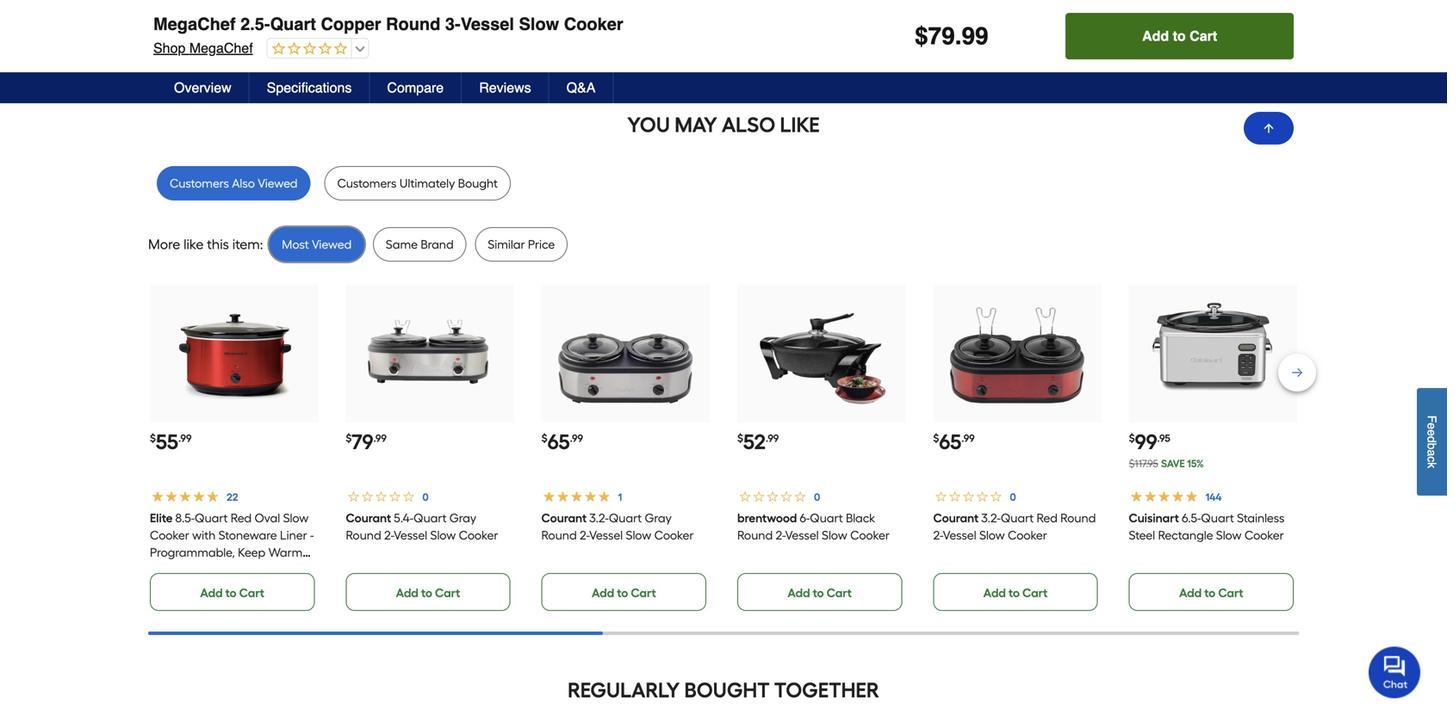 Task type: describe. For each thing, give the bounding box(es) containing it.
slow inside '5.4-quart gray round 2-vessel slow cooker'
[[430, 529, 456, 543]]

overview
[[174, 80, 231, 96]]

same brand
[[386, 237, 454, 252]]

oval
[[255, 511, 280, 526]]

add for add to cart link under the 3.2-quart red round 2-vessel slow cooker
[[983, 586, 1006, 601]]

add for add to cart link over the you
[[592, 55, 614, 69]]

$ inside "$ 99 .95"
[[1129, 433, 1135, 445]]

6-
[[800, 511, 810, 526]]

elite
[[150, 511, 173, 526]]

add for add to cart link within 79 list item
[[396, 586, 419, 601]]

add to cart for add to cart link underneath 2.5-
[[200, 55, 264, 69]]

compare
[[387, 80, 444, 96]]

0 horizontal spatial viewed
[[258, 176, 298, 191]]

customers for customers also viewed
[[170, 176, 229, 191]]

.99 for 3.2-quart gray round 2-vessel slow cooker
[[570, 433, 583, 445]]

slow inside 3.2-quart gray round 2-vessel slow cooker
[[626, 529, 652, 543]]

cart for add to cart link under 3.2-quart gray round 2-vessel slow cooker
[[631, 586, 656, 601]]

:
[[260, 237, 263, 253]]

this
[[207, 237, 229, 253]]

stainless inside 8.5-quart red oval slow cooker with stoneware liner - programmable, keep warm setting, gourmet stainless steel model
[[247, 563, 295, 578]]

0 vertical spatial 99
[[962, 22, 989, 50]]

55 list item
[[150, 285, 318, 612]]

customers ultimately bought
[[337, 176, 498, 191]]

a
[[1425, 450, 1439, 457]]

cart for add to cart link within 79 list item
[[435, 586, 460, 601]]

may
[[675, 112, 717, 137]]

vessel for 5.4-quart gray round 2-vessel slow cooker
[[394, 529, 427, 543]]

2.5-
[[240, 14, 270, 34]]

rectangle
[[1158, 529, 1213, 543]]

52
[[743, 430, 766, 455]]

$ for 8.5-quart red oval slow cooker with stoneware liner - programmable, keep warm setting, gourmet stainless steel model
[[150, 433, 156, 445]]

3 add to cart list item from the left
[[542, 0, 710, 80]]

customers also viewed
[[170, 176, 298, 191]]

customers for customers ultimately bought
[[337, 176, 397, 191]]

same
[[386, 237, 418, 252]]

slow inside 6-quart black round 2-vessel slow cooker
[[822, 529, 847, 543]]

cart for add to cart link underneath 2.5-
[[239, 55, 264, 69]]

add to cart link inside 55 list item
[[150, 574, 315, 612]]

cart for add to cart link inside the 55 list item
[[239, 586, 264, 601]]

8.5-quart red oval slow cooker with stoneware liner - programmable, keep warm setting, gourmet stainless steel model
[[150, 511, 314, 595]]

cooker inside the 6.5-quart stainless steel rectangle slow cooker
[[1245, 529, 1284, 543]]

add to cart link inside 52 list item
[[737, 574, 902, 612]]

model
[[179, 580, 213, 595]]

5.4-
[[394, 511, 413, 526]]

add to cart inside button
[[1142, 28, 1217, 44]]

f
[[1425, 416, 1439, 423]]

quart for 3.2-quart gray round 2-vessel slow cooker
[[609, 511, 642, 526]]

2- for 3.2-quart red round 2-vessel slow cooker
[[933, 529, 943, 543]]

copper
[[321, 14, 381, 34]]

add to cart for add to cart link under 3-
[[396, 55, 460, 69]]

1 e from the top
[[1425, 423, 1439, 430]]

2 e from the top
[[1425, 430, 1439, 436]]

52 list item
[[737, 285, 906, 612]]

add to cart for add to cart link over the you
[[592, 55, 656, 69]]

6.5-quart stainless steel rectangle slow cooker
[[1129, 511, 1285, 543]]

courant for 3.2-quart red round 2-vessel slow cooker
[[933, 511, 979, 526]]

$ 65 .99 for 3.2-quart gray round 2-vessel slow cooker
[[542, 430, 583, 455]]

overview button
[[157, 72, 250, 103]]

ultimately
[[399, 176, 455, 191]]

1 add to cart list item from the left
[[150, 0, 318, 80]]

to for add to cart link over the you
[[617, 55, 628, 69]]

zero stars image
[[268, 41, 348, 57]]

f e e d b a c k button
[[1417, 388, 1447, 496]]

.99 for 3.2-quart red round 2-vessel slow cooker
[[962, 433, 975, 445]]

add to cart link down 3.2-quart gray round 2-vessel slow cooker
[[542, 574, 706, 612]]

add to cart link down 3-
[[346, 42, 511, 80]]

0 vertical spatial also
[[722, 112, 775, 137]]

cart for add to cart link inside 52 list item
[[827, 586, 852, 601]]

red for 65
[[1037, 511, 1058, 526]]

$ 65 .99 for 3.2-quart red round 2-vessel slow cooker
[[933, 430, 975, 455]]

arrow up image
[[1262, 121, 1276, 135]]

more like this item :
[[148, 237, 263, 253]]

slow inside the 6.5-quart stainless steel rectangle slow cooker
[[1216, 529, 1242, 543]]

99 inside list item
[[1135, 430, 1157, 455]]

add inside add to cart button
[[1142, 28, 1169, 44]]

cooker inside '5.4-quart gray round 2-vessel slow cooker'
[[459, 529, 498, 543]]

65 for 3.2-quart gray round 2-vessel slow cooker
[[548, 430, 570, 455]]

3-
[[445, 14, 461, 34]]

$ 79 . 99
[[915, 22, 989, 50]]

add to cart for add to cart link under the 3.2-quart red round 2-vessel slow cooker
[[983, 586, 1048, 601]]

$ for 5.4-quart gray round 2-vessel slow cooker
[[346, 433, 352, 445]]

round for 6-quart black round 2-vessel slow cooker
[[737, 529, 773, 543]]

cart for add to cart link under the 3.2-quart red round 2-vessel slow cooker
[[1023, 586, 1048, 601]]

.95
[[1157, 433, 1171, 445]]

similar price
[[488, 237, 555, 252]]

$ 99 .95
[[1129, 430, 1171, 455]]

cuisinart
[[1129, 511, 1179, 526]]

k
[[1425, 463, 1439, 469]]

red for 55
[[231, 511, 252, 526]]

.99 for 5.4-quart gray round 2-vessel slow cooker
[[373, 433, 387, 445]]

add to cart link up like on the right top of the page
[[737, 42, 902, 80]]

together
[[774, 678, 879, 703]]

q&a button
[[549, 72, 614, 103]]

chat invite button image
[[1369, 647, 1421, 699]]

bought
[[684, 678, 770, 703]]

add for add to cart link underneath 2.5-
[[200, 55, 223, 69]]

55
[[156, 430, 178, 455]]

add for add to cart link under 3.2-quart gray round 2-vessel slow cooker
[[592, 586, 614, 601]]

cooker inside the 3.2-quart red round 2-vessel slow cooker
[[1008, 529, 1047, 543]]

2 65 list item from the left
[[933, 285, 1101, 612]]

compare button
[[370, 72, 462, 103]]

to for add to cart link underneath 2.5-
[[225, 55, 237, 69]]

brentwood 6-quart black round 2-vessel slow cooker image
[[754, 287, 889, 421]]

$ for 3.2-quart gray round 2-vessel slow cooker
[[542, 433, 548, 445]]

reviews
[[479, 80, 531, 96]]

quart for 6-quart black round 2-vessel slow cooker
[[810, 511, 843, 526]]

to for add to cart link within 79 list item
[[421, 586, 432, 601]]

bought
[[458, 176, 498, 191]]

more
[[148, 237, 180, 253]]

add for add to cart link above like on the right top of the page
[[788, 55, 810, 69]]

b
[[1425, 443, 1439, 450]]

2 add to cart list item from the left
[[346, 0, 514, 80]]

courant 3.2-quart gray round 2-vessel slow cooker image
[[558, 287, 693, 421]]

stoneware
[[219, 529, 277, 543]]

65 for 3.2-quart red round 2-vessel slow cooker
[[939, 430, 962, 455]]

d
[[1425, 436, 1439, 443]]

black
[[846, 511, 875, 526]]

add for add to cart link inside 52 list item
[[788, 586, 810, 601]]

setting,
[[150, 563, 192, 578]]

regularly
[[568, 678, 680, 703]]

$ for 3.2-quart red round 2-vessel slow cooker
[[933, 433, 939, 445]]

99 list item
[[1129, 285, 1297, 612]]

elite 8.5-quart red oval slow cooker with stoneware liner - programmable, keep warm setting, gourmet stainless steel model image
[[167, 287, 301, 421]]

3.2-quart gray round 2-vessel slow cooker
[[542, 511, 694, 543]]

add for add to cart link inside the 55 list item
[[200, 586, 223, 601]]

$117.95 save 15%
[[1129, 458, 1204, 470]]

.99 for 8.5-quart red oval slow cooker with stoneware liner - programmable, keep warm setting, gourmet stainless steel model
[[178, 433, 192, 445]]

steel inside the 6.5-quart stainless steel rectangle slow cooker
[[1129, 529, 1155, 543]]

item
[[232, 237, 260, 253]]

8.5-
[[175, 511, 195, 526]]

6.5-
[[1182, 511, 1201, 526]]



Task type: locate. For each thing, give the bounding box(es) containing it.
round inside 3.2-quart gray round 2-vessel slow cooker
[[542, 529, 577, 543]]

cooker inside 6-quart black round 2-vessel slow cooker
[[850, 529, 890, 543]]

liner
[[280, 529, 307, 543]]

1 vertical spatial 99
[[1135, 430, 1157, 455]]

2-
[[384, 529, 394, 543], [580, 529, 590, 543], [776, 529, 785, 543], [933, 529, 943, 543]]

round for 5.4-quart gray round 2-vessel slow cooker
[[346, 529, 381, 543]]

stainless down warm
[[247, 563, 295, 578]]

1 vertical spatial 79
[[352, 430, 373, 455]]

e up b
[[1425, 430, 1439, 436]]

.
[[955, 22, 962, 50]]

cooker
[[564, 14, 623, 34], [150, 529, 189, 543], [459, 529, 498, 543], [654, 529, 694, 543], [850, 529, 890, 543], [1008, 529, 1047, 543], [1245, 529, 1284, 543]]

1 horizontal spatial 79
[[928, 22, 955, 50]]

gray inside '5.4-quart gray round 2-vessel slow cooker'
[[449, 511, 476, 526]]

1 vertical spatial stainless
[[247, 563, 295, 578]]

0 horizontal spatial 65
[[548, 430, 570, 455]]

quart inside 6-quart black round 2-vessel slow cooker
[[810, 511, 843, 526]]

add inside 99 list item
[[1179, 586, 1202, 601]]

3.2-
[[590, 511, 609, 526], [981, 511, 1001, 526]]

3.2-quart red round 2-vessel slow cooker
[[933, 511, 1096, 543]]

cart inside 52 list item
[[827, 586, 852, 601]]

.99 for 6-quart black round 2-vessel slow cooker
[[766, 433, 779, 445]]

2 courant from the left
[[542, 511, 587, 526]]

2 .99 from the left
[[373, 433, 387, 445]]

2- for 3.2-quart gray round 2-vessel slow cooker
[[580, 529, 590, 543]]

to inside 79 list item
[[421, 586, 432, 601]]

$ 52 .99
[[737, 430, 779, 455]]

add
[[1142, 28, 1169, 44], [200, 55, 223, 69], [396, 55, 419, 69], [592, 55, 614, 69], [788, 55, 810, 69], [200, 586, 223, 601], [396, 586, 419, 601], [592, 586, 614, 601], [788, 586, 810, 601], [983, 586, 1006, 601], [1179, 586, 1202, 601]]

0 horizontal spatial steel
[[150, 580, 176, 595]]

add to cart
[[1142, 28, 1217, 44], [200, 55, 264, 69], [396, 55, 460, 69], [592, 55, 656, 69], [788, 55, 852, 69], [200, 586, 264, 601], [396, 586, 460, 601], [592, 586, 656, 601], [788, 586, 852, 601], [983, 586, 1048, 601], [1179, 586, 1244, 601]]

also up item
[[232, 176, 255, 191]]

add to cart link down the 3.2-quart red round 2-vessel slow cooker
[[933, 574, 1098, 612]]

0 horizontal spatial 99
[[962, 22, 989, 50]]

.99 inside $ 52 .99
[[766, 433, 779, 445]]

1 courant from the left
[[346, 511, 391, 526]]

gray for 79
[[449, 511, 476, 526]]

add to cart link up the you
[[542, 42, 706, 80]]

megachef up shop megachef
[[153, 14, 236, 34]]

79 for .99
[[352, 430, 373, 455]]

quart inside 3.2-quart gray round 2-vessel slow cooker
[[609, 511, 642, 526]]

stainless inside the 6.5-quart stainless steel rectangle slow cooker
[[1237, 511, 1285, 526]]

.99
[[178, 433, 192, 445], [373, 433, 387, 445], [570, 433, 583, 445], [766, 433, 779, 445], [962, 433, 975, 445]]

cart
[[1190, 28, 1217, 44], [239, 55, 264, 69], [435, 55, 460, 69], [631, 55, 656, 69], [827, 55, 852, 69], [239, 586, 264, 601], [435, 586, 460, 601], [631, 586, 656, 601], [827, 586, 852, 601], [1023, 586, 1048, 601], [1218, 586, 1244, 601]]

viewed
[[258, 176, 298, 191], [312, 237, 352, 252]]

3.2- inside the 3.2-quart red round 2-vessel slow cooker
[[981, 511, 1001, 526]]

2 horizontal spatial courant
[[933, 511, 979, 526]]

cart for add to cart link over the you
[[631, 55, 656, 69]]

6-quart black round 2-vessel slow cooker
[[737, 511, 890, 543]]

$ inside $ 79 .99
[[346, 433, 352, 445]]

1 horizontal spatial 3.2-
[[981, 511, 1001, 526]]

warm
[[268, 546, 303, 560]]

steel inside 8.5-quart red oval slow cooker with stoneware liner - programmable, keep warm setting, gourmet stainless steel model
[[150, 580, 176, 595]]

0 horizontal spatial 79
[[352, 430, 373, 455]]

1 horizontal spatial customers
[[337, 176, 397, 191]]

cart for add to cart link above like on the right top of the page
[[827, 55, 852, 69]]

most
[[282, 237, 309, 252]]

add to cart link
[[150, 42, 315, 80], [346, 42, 511, 80], [542, 42, 706, 80], [737, 42, 902, 80], [150, 574, 315, 612], [346, 574, 511, 612], [542, 574, 706, 612], [737, 574, 902, 612], [933, 574, 1098, 612], [1129, 574, 1294, 612]]

add to cart inside 99 list item
[[1179, 586, 1244, 601]]

gray inside 3.2-quart gray round 2-vessel slow cooker
[[645, 511, 672, 526]]

1 horizontal spatial also
[[722, 112, 775, 137]]

0 horizontal spatial $ 65 .99
[[542, 430, 583, 455]]

vessel for 3.2-quart gray round 2-vessel slow cooker
[[589, 529, 623, 543]]

customers
[[170, 176, 229, 191], [337, 176, 397, 191]]

to for add to cart link under 3-
[[421, 55, 432, 69]]

2- inside 3.2-quart gray round 2-vessel slow cooker
[[580, 529, 590, 543]]

c
[[1425, 457, 1439, 463]]

quart for 5.4-quart gray round 2-vessel slow cooker
[[413, 511, 446, 526]]

to for add to cart link under 3.2-quart gray round 2-vessel slow cooker
[[617, 586, 628, 601]]

$ inside $ 55 .99
[[150, 433, 156, 445]]

2 $ 65 .99 from the left
[[933, 430, 975, 455]]

1 vertical spatial megachef
[[189, 40, 253, 56]]

also left like on the right top of the page
[[722, 112, 775, 137]]

add to cart inside 52 list item
[[788, 586, 852, 601]]

red inside 8.5-quart red oval slow cooker with stoneware liner - programmable, keep warm setting, gourmet stainless steel model
[[231, 511, 252, 526]]

round for 3.2-quart gray round 2-vessel slow cooker
[[542, 529, 577, 543]]

4 .99 from the left
[[766, 433, 779, 445]]

add to cart button
[[1066, 13, 1294, 59]]

add inside 55 list item
[[200, 586, 223, 601]]

3 2- from the left
[[776, 529, 785, 543]]

quart inside the 6.5-quart stainless steel rectangle slow cooker
[[1201, 511, 1234, 526]]

to inside 99 list item
[[1205, 586, 1216, 601]]

$117.95
[[1129, 458, 1158, 470]]

$ 79 .99
[[346, 430, 387, 455]]

vessel inside the 3.2-quart red round 2-vessel slow cooker
[[943, 529, 976, 543]]

2 2- from the left
[[580, 529, 590, 543]]

courant for 3.2-quart gray round 2-vessel slow cooker
[[542, 511, 587, 526]]

65
[[548, 430, 570, 455], [939, 430, 962, 455]]

0 vertical spatial 79
[[928, 22, 955, 50]]

specifications
[[267, 80, 352, 96]]

round inside '5.4-quart gray round 2-vessel slow cooker'
[[346, 529, 381, 543]]

round
[[386, 14, 441, 34], [1060, 511, 1096, 526], [346, 529, 381, 543], [542, 529, 577, 543], [737, 529, 773, 543]]

vessel inside '5.4-quart gray round 2-vessel slow cooker'
[[394, 529, 427, 543]]

79
[[928, 22, 955, 50], [352, 430, 373, 455]]

round inside the 3.2-quart red round 2-vessel slow cooker
[[1060, 511, 1096, 526]]

1 horizontal spatial steel
[[1129, 529, 1155, 543]]

1 vertical spatial also
[[232, 176, 255, 191]]

slow inside the 3.2-quart red round 2-vessel slow cooker
[[979, 529, 1005, 543]]

to for add to cart link above like on the right top of the page
[[813, 55, 824, 69]]

with
[[192, 529, 216, 543]]

0 vertical spatial viewed
[[258, 176, 298, 191]]

$ for 6-quart black round 2-vessel slow cooker
[[737, 433, 743, 445]]

add inside 79 list item
[[396, 586, 419, 601]]

1 horizontal spatial viewed
[[312, 237, 352, 252]]

stainless
[[1237, 511, 1285, 526], [247, 563, 295, 578]]

5 .99 from the left
[[962, 433, 975, 445]]

0 horizontal spatial customers
[[170, 176, 229, 191]]

add to cart link down "rectangle"
[[1129, 574, 1294, 612]]

to for add to cart link inside 99 list item
[[1205, 586, 1216, 601]]

1 2- from the left
[[384, 529, 394, 543]]

cart inside 55 list item
[[239, 586, 264, 601]]

add to cart for add to cart link inside the 55 list item
[[200, 586, 264, 601]]

0 horizontal spatial also
[[232, 176, 255, 191]]

0 horizontal spatial 65 list item
[[542, 285, 710, 612]]

0 vertical spatial megachef
[[153, 14, 236, 34]]

you may also like
[[627, 112, 820, 137]]

add to cart for add to cart link above like on the right top of the page
[[788, 55, 852, 69]]

regularly bought together
[[568, 678, 879, 703]]

0 vertical spatial steel
[[1129, 529, 1155, 543]]

cart inside 99 list item
[[1218, 586, 1244, 601]]

add inside 52 list item
[[788, 586, 810, 601]]

add to cart for add to cart link under 3.2-quart gray round 2-vessel slow cooker
[[592, 586, 656, 601]]

4 2- from the left
[[933, 529, 943, 543]]

specifications button
[[250, 72, 370, 103]]

q&a
[[567, 80, 596, 96]]

customers up the like
[[170, 176, 229, 191]]

79 inside list item
[[352, 430, 373, 455]]

0 horizontal spatial 3.2-
[[590, 511, 609, 526]]

1 $ 65 .99 from the left
[[542, 430, 583, 455]]

to for add to cart link under the 3.2-quart red round 2-vessel slow cooker
[[1009, 586, 1020, 601]]

add for add to cart link inside 99 list item
[[1179, 586, 1202, 601]]

-
[[310, 529, 314, 543]]

quart inside 8.5-quart red oval slow cooker with stoneware liner - programmable, keep warm setting, gourmet stainless steel model
[[195, 511, 228, 526]]

1 .99 from the left
[[178, 433, 192, 445]]

round for 3.2-quart red round 2-vessel slow cooker
[[1060, 511, 1096, 526]]

quart
[[270, 14, 316, 34], [195, 511, 228, 526], [413, 511, 446, 526], [609, 511, 642, 526], [810, 511, 843, 526], [1001, 511, 1034, 526], [1201, 511, 1234, 526]]

cart inside add to cart button
[[1190, 28, 1217, 44]]

shop megachef
[[153, 40, 253, 56]]

vessel for 3.2-quart red round 2-vessel slow cooker
[[943, 529, 976, 543]]

0 vertical spatial stainless
[[1237, 511, 1285, 526]]

quart inside '5.4-quart gray round 2-vessel slow cooker'
[[413, 511, 446, 526]]

1 horizontal spatial 65 list item
[[933, 285, 1101, 612]]

add to cart link down '5.4-quart gray round 2-vessel slow cooker'
[[346, 574, 511, 612]]

add to cart list item
[[150, 0, 318, 80], [346, 0, 514, 80], [542, 0, 710, 80]]

cooker inside 8.5-quart red oval slow cooker with stoneware liner - programmable, keep warm setting, gourmet stainless steel model
[[150, 529, 189, 543]]

slow
[[519, 14, 559, 34], [283, 511, 309, 526], [430, 529, 456, 543], [626, 529, 652, 543], [822, 529, 847, 543], [979, 529, 1005, 543], [1216, 529, 1242, 543]]

3.2- inside 3.2-quart gray round 2-vessel slow cooker
[[590, 511, 609, 526]]

customers left ultimately
[[337, 176, 397, 191]]

79 for .
[[928, 22, 955, 50]]

megachef
[[153, 14, 236, 34], [189, 40, 253, 56]]

1 horizontal spatial $ 65 .99
[[933, 430, 975, 455]]

1 gray from the left
[[449, 511, 476, 526]]

cooker inside 3.2-quart gray round 2-vessel slow cooker
[[654, 529, 694, 543]]

add to cart for add to cart link inside 52 list item
[[788, 586, 852, 601]]

3 courant from the left
[[933, 511, 979, 526]]

1 65 from the left
[[548, 430, 570, 455]]

65 list item
[[542, 285, 710, 612], [933, 285, 1101, 612]]

cuisinart 6.5-quart stainless steel rectangle slow cooker image
[[1146, 287, 1280, 421]]

1 horizontal spatial red
[[1037, 511, 1058, 526]]

add to cart for add to cart link inside 99 list item
[[1179, 586, 1244, 601]]

to inside 52 list item
[[813, 586, 824, 601]]

steel
[[1129, 529, 1155, 543], [150, 580, 176, 595]]

add to cart link down keep
[[150, 574, 315, 612]]

1 horizontal spatial stainless
[[1237, 511, 1285, 526]]

2- inside 6-quart black round 2-vessel slow cooker
[[776, 529, 785, 543]]

e up d
[[1425, 423, 1439, 430]]

courant 3.2-quart red round 2-vessel slow cooker image
[[950, 287, 1085, 421]]

courant
[[346, 511, 391, 526], [542, 511, 587, 526], [933, 511, 979, 526]]

you
[[627, 112, 670, 137]]

red inside the 3.2-quart red round 2-vessel slow cooker
[[1037, 511, 1058, 526]]

1 vertical spatial viewed
[[312, 237, 352, 252]]

viewed up : on the left of the page
[[258, 176, 298, 191]]

vessel inside 3.2-quart gray round 2-vessel slow cooker
[[589, 529, 623, 543]]

2 3.2- from the left
[[981, 511, 1001, 526]]

$
[[915, 22, 928, 50], [150, 433, 156, 445], [346, 433, 352, 445], [542, 433, 548, 445], [737, 433, 743, 445], [933, 433, 939, 445], [1129, 433, 1135, 445]]

2 horizontal spatial add to cart list item
[[542, 0, 710, 80]]

cart inside 79 list item
[[435, 586, 460, 601]]

courant 5.4-quart gray round 2-vessel slow cooker image
[[363, 287, 497, 421]]

99
[[962, 22, 989, 50], [1135, 430, 1157, 455]]

save
[[1161, 458, 1185, 470]]

2 65 from the left
[[939, 430, 962, 455]]

0 horizontal spatial courant
[[346, 511, 391, 526]]

most viewed
[[282, 237, 352, 252]]

quart for 8.5-quart red oval slow cooker with stoneware liner - programmable, keep warm setting, gourmet stainless steel model
[[195, 511, 228, 526]]

79 list item
[[346, 285, 514, 612]]

slow inside 8.5-quart red oval slow cooker with stoneware liner - programmable, keep warm setting, gourmet stainless steel model
[[283, 511, 309, 526]]

courant for 5.4-quart gray round 2-vessel slow cooker
[[346, 511, 391, 526]]

regularly bought together heading
[[148, 674, 1299, 708]]

2 customers from the left
[[337, 176, 397, 191]]

quart for 6.5-quart stainless steel rectangle slow cooker
[[1201, 511, 1234, 526]]

similar
[[488, 237, 525, 252]]

price
[[528, 237, 555, 252]]

0 horizontal spatial red
[[231, 511, 252, 526]]

2- inside '5.4-quart gray round 2-vessel slow cooker'
[[384, 529, 394, 543]]

vessel for 6-quart black round 2-vessel slow cooker
[[785, 529, 819, 543]]

steel down setting,
[[150, 580, 176, 595]]

gray for 65
[[645, 511, 672, 526]]

2 gray from the left
[[645, 511, 672, 526]]

1 horizontal spatial add to cart list item
[[346, 0, 514, 80]]

.99 inside $ 55 .99
[[178, 433, 192, 445]]

1 vertical spatial steel
[[150, 580, 176, 595]]

like
[[780, 112, 820, 137]]

brand
[[421, 237, 454, 252]]

5.4-quart gray round 2-vessel slow cooker
[[346, 511, 498, 543]]

f e e d b a c k
[[1425, 416, 1439, 469]]

.99 inside $ 79 .99
[[373, 433, 387, 445]]

shop
[[153, 40, 186, 56]]

to inside button
[[1173, 28, 1186, 44]]

like
[[184, 237, 204, 253]]

add to cart link inside 99 list item
[[1129, 574, 1294, 612]]

3.2- for red
[[981, 511, 1001, 526]]

add to cart link inside 79 list item
[[346, 574, 511, 612]]

quart for 3.2-quart red round 2-vessel slow cooker
[[1001, 511, 1034, 526]]

brentwood
[[737, 511, 797, 526]]

keep
[[238, 546, 266, 560]]

1 horizontal spatial 65
[[939, 430, 962, 455]]

megachef down 2.5-
[[189, 40, 253, 56]]

to inside 55 list item
[[225, 586, 237, 601]]

1 horizontal spatial courant
[[542, 511, 587, 526]]

1 red from the left
[[231, 511, 252, 526]]

2- inside the 3.2-quart red round 2-vessel slow cooker
[[933, 529, 943, 543]]

add to cart for add to cart link within 79 list item
[[396, 586, 460, 601]]

$ 55 .99
[[150, 430, 192, 455]]

cart for add to cart link under 3-
[[435, 55, 460, 69]]

0 horizontal spatial add to cart list item
[[150, 0, 318, 80]]

stainless right the 6.5-
[[1237, 511, 1285, 526]]

1 horizontal spatial gray
[[645, 511, 672, 526]]

15%
[[1187, 458, 1204, 470]]

add for add to cart link under 3-
[[396, 55, 419, 69]]

round inside 6-quart black round 2-vessel slow cooker
[[737, 529, 773, 543]]

vessel inside 6-quart black round 2-vessel slow cooker
[[785, 529, 819, 543]]

0 horizontal spatial stainless
[[247, 563, 295, 578]]

reviews button
[[462, 72, 549, 103]]

to for add to cart link inside the 55 list item
[[225, 586, 237, 601]]

gray
[[449, 511, 476, 526], [645, 511, 672, 526]]

$ inside $ 52 .99
[[737, 433, 743, 445]]

e
[[1425, 423, 1439, 430], [1425, 430, 1439, 436]]

red
[[231, 511, 252, 526], [1037, 511, 1058, 526]]

cart for add to cart link inside 99 list item
[[1218, 586, 1244, 601]]

to for add to cart link inside 52 list item
[[813, 586, 824, 601]]

add to cart link down 2.5-
[[150, 42, 315, 80]]

add to cart inside 55 list item
[[200, 586, 264, 601]]

2- for 6-quart black round 2-vessel slow cooker
[[776, 529, 785, 543]]

2- for 5.4-quart gray round 2-vessel slow cooker
[[384, 529, 394, 543]]

courant inside 79 list item
[[346, 511, 391, 526]]

add to cart link down 6-quart black round 2-vessel slow cooker
[[737, 574, 902, 612]]

also
[[722, 112, 775, 137], [232, 176, 255, 191]]

1 65 list item from the left
[[542, 285, 710, 612]]

2 red from the left
[[1037, 511, 1058, 526]]

1 3.2- from the left
[[590, 511, 609, 526]]

gourmet
[[195, 563, 244, 578]]

1 customers from the left
[[170, 176, 229, 191]]

steel down cuisinart
[[1129, 529, 1155, 543]]

add to cart inside 79 list item
[[396, 586, 460, 601]]

3.2- for gray
[[590, 511, 609, 526]]

1 horizontal spatial 99
[[1135, 430, 1157, 455]]

viewed right most
[[312, 237, 352, 252]]

programmable,
[[150, 546, 235, 560]]

3 .99 from the left
[[570, 433, 583, 445]]

0 horizontal spatial gray
[[449, 511, 476, 526]]

quart inside the 3.2-quart red round 2-vessel slow cooker
[[1001, 511, 1034, 526]]

megachef 2.5-quart copper round 3-vessel slow cooker
[[153, 14, 623, 34]]



Task type: vqa. For each thing, say whether or not it's contained in the screenshot.
leftmost Viewed
yes



